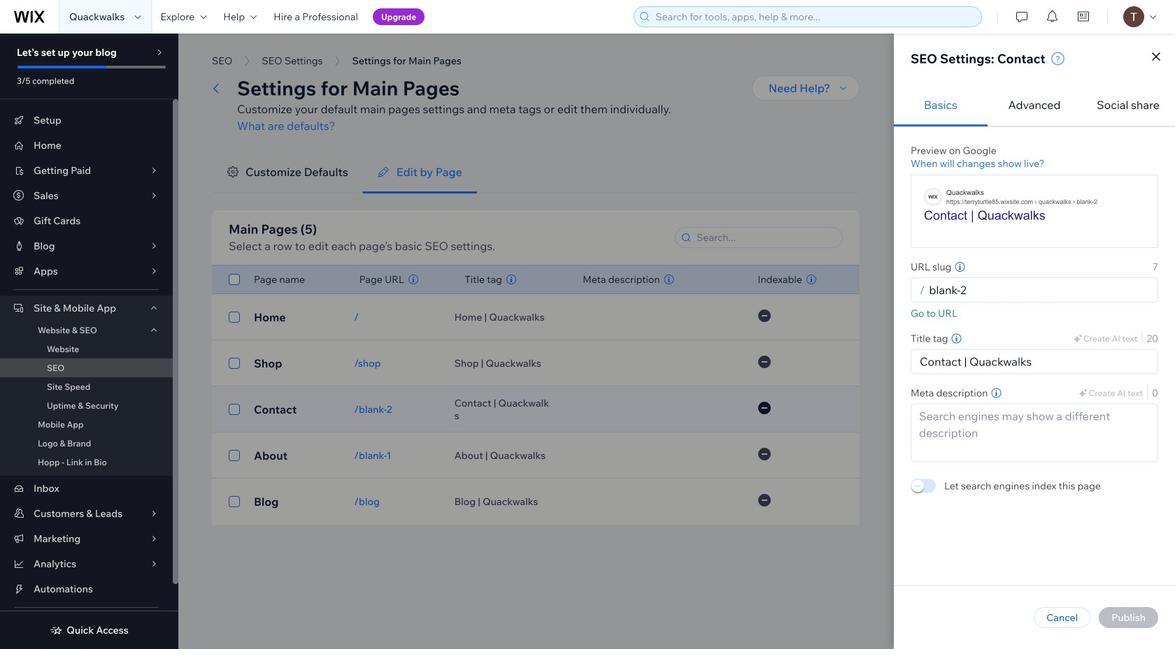 Task type: vqa. For each thing, say whether or not it's contained in the screenshot.
checkbox
yes



Task type: locate. For each thing, give the bounding box(es) containing it.
sidebar element
[[0, 34, 178, 650]]

None checkbox
[[229, 271, 240, 288], [229, 402, 240, 418], [229, 494, 240, 511], [229, 271, 240, 288], [229, 402, 240, 418], [229, 494, 240, 511]]

Search engines may show a different title field
[[916, 350, 1154, 374]]

None checkbox
[[229, 309, 240, 326], [229, 355, 240, 372], [229, 448, 240, 465], [229, 309, 240, 326], [229, 355, 240, 372], [229, 448, 240, 465]]

Search for tools, apps, help & more... field
[[651, 7, 978, 27]]

0 horizontal spatial tab list
[[212, 151, 860, 194]]

tab list
[[894, 84, 1175, 127], [212, 151, 860, 194]]

0 vertical spatial tab list
[[894, 84, 1175, 127]]

1 vertical spatial tab list
[[212, 151, 860, 194]]



Task type: describe. For each thing, give the bounding box(es) containing it.
Add the last part of the URL field
[[925, 278, 1154, 302]]

1 horizontal spatial tab list
[[894, 84, 1175, 127]]

Search... field
[[693, 228, 838, 248]]

Search engines may show a different description text field
[[911, 404, 1159, 463]]



